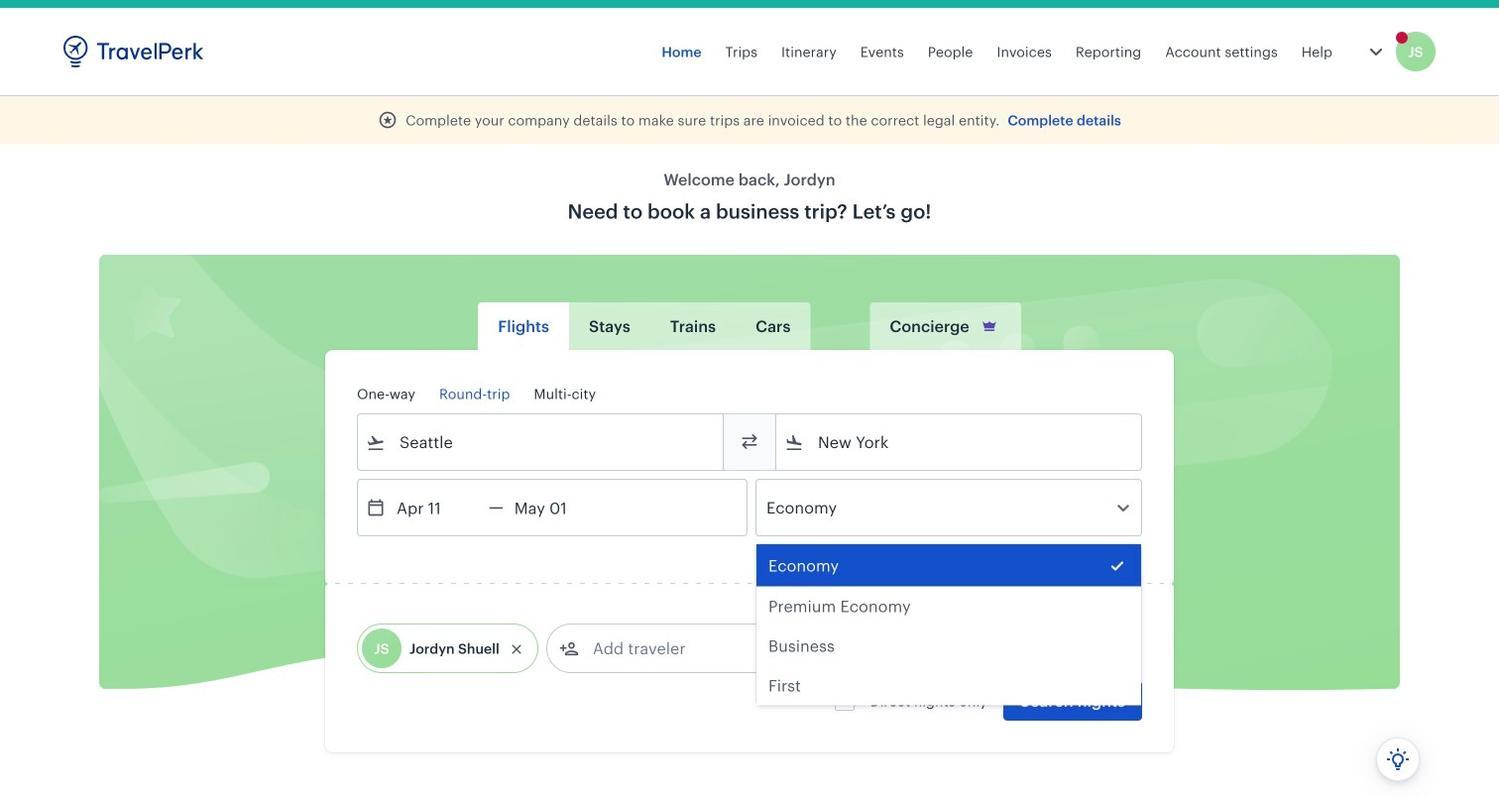 Task type: locate. For each thing, give the bounding box(es) containing it.
From search field
[[386, 426, 697, 458]]



Task type: describe. For each thing, give the bounding box(es) containing it.
To search field
[[804, 426, 1116, 458]]

Depart text field
[[386, 480, 489, 536]]

Add traveler search field
[[579, 633, 785, 664]]

Return text field
[[504, 480, 607, 536]]



Task type: vqa. For each thing, say whether or not it's contained in the screenshot.
United Airlines "Icon"
no



